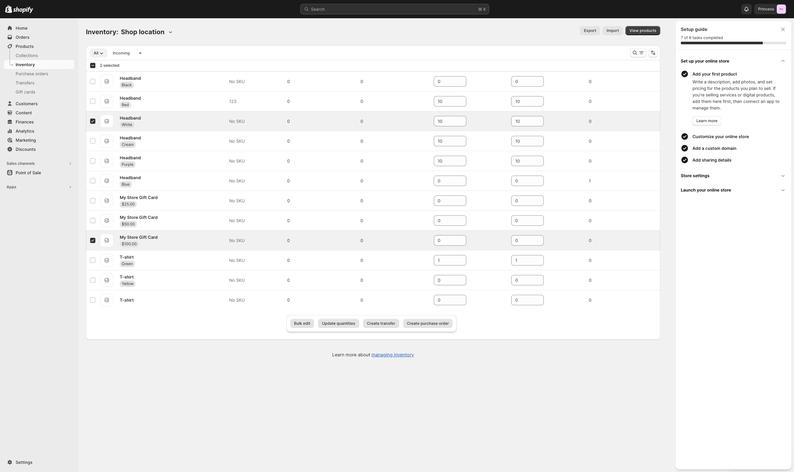 Task type: describe. For each thing, give the bounding box(es) containing it.
no for headband white
[[230, 119, 235, 124]]

2
[[100, 63, 102, 68]]

11 no from the top
[[230, 297, 235, 303]]

setup
[[682, 26, 695, 32]]

sku for my store gift card $50.00
[[236, 218, 245, 223]]

update quantities button
[[318, 319, 360, 328]]

headband link for headband red
[[120, 95, 141, 101]]

sku for headband black
[[236, 79, 245, 84]]

card for my store gift card $50.00
[[148, 215, 158, 220]]

headband link for headband white
[[120, 115, 141, 121]]

headband white
[[120, 115, 141, 127]]

sku for t-shirt yellow
[[236, 278, 245, 283]]

store for my store gift card $25.00
[[127, 195, 138, 200]]

update
[[322, 321, 336, 326]]

no for headband black
[[230, 79, 235, 84]]

no sku for my store gift card $50.00
[[230, 218, 245, 223]]

of for 9
[[685, 35, 689, 40]]

inventory link
[[4, 60, 74, 69]]

headband cream
[[120, 135, 141, 147]]

products link
[[4, 42, 74, 51]]

export button
[[581, 26, 601, 35]]

finances link
[[4, 117, 74, 126]]

selected
[[103, 63, 120, 68]]

$100.00 link
[[120, 241, 139, 247]]

purchase
[[16, 71, 34, 76]]

custom
[[706, 146, 721, 151]]

no sku for t-shirt green
[[230, 258, 245, 263]]

online inside button
[[706, 58, 718, 64]]

1 horizontal spatial to
[[776, 99, 780, 104]]

1 horizontal spatial add
[[733, 79, 741, 84]]

a for write
[[705, 79, 707, 84]]

headband blue
[[120, 175, 141, 187]]

card for my store gift card $25.00
[[148, 195, 158, 200]]

gift inside "link"
[[16, 89, 23, 94]]

white
[[122, 122, 132, 127]]

up
[[689, 58, 695, 64]]

yellow link
[[120, 280, 136, 287]]

set up your online store
[[682, 58, 730, 64]]

bulk
[[294, 321, 302, 326]]

add for add a custom domain
[[693, 146, 702, 151]]

shirt for t-shirt
[[124, 297, 134, 303]]

products
[[16, 44, 34, 49]]

t-shirt green
[[120, 254, 134, 266]]

no sku for headband white
[[230, 119, 245, 124]]

bulk edit button
[[290, 319, 315, 328]]

selling
[[707, 92, 719, 97]]

digital
[[744, 92, 756, 97]]

learn for learn more
[[697, 118, 708, 123]]

add sharing details
[[693, 157, 732, 163]]

no for headband blue
[[230, 178, 235, 183]]

blue link
[[120, 181, 132, 187]]

the
[[715, 86, 721, 91]]

here
[[714, 99, 723, 104]]

transfers link
[[4, 78, 74, 87]]

my store gift card link for my store gift card $100.00
[[120, 234, 158, 240]]

guide
[[696, 26, 708, 32]]

red link
[[120, 101, 131, 108]]

order
[[439, 321, 449, 326]]

sale
[[32, 170, 41, 175]]

settings
[[694, 173, 710, 178]]

transfers
[[16, 80, 34, 85]]

gift cards link
[[4, 87, 74, 96]]

a for add
[[703, 146, 705, 151]]

sku for headband blue
[[236, 178, 245, 183]]

gift for my store gift card $25.00
[[139, 195, 147, 200]]

product
[[722, 71, 738, 77]]

no for my store gift card $50.00
[[230, 218, 235, 223]]

content
[[16, 110, 32, 115]]

first,
[[724, 99, 733, 104]]

if
[[774, 86, 777, 91]]

marketing
[[16, 137, 36, 143]]

launch your online store button
[[679, 183, 790, 197]]

princess image
[[778, 5, 787, 14]]

sku for my store gift card $25.00
[[236, 198, 245, 203]]

store inside button
[[682, 173, 693, 178]]

you're
[[693, 92, 705, 97]]

sku for my store gift card $100.00
[[236, 238, 245, 243]]

home
[[16, 25, 28, 31]]

no for headband cream
[[230, 138, 235, 144]]

no sku for headband cream
[[230, 138, 245, 144]]

t- for t-shirt
[[120, 297, 124, 303]]

learn for learn more about managing inventory
[[333, 352, 345, 357]]

your for launch your online store
[[698, 187, 707, 193]]

launch your online store
[[682, 187, 732, 193]]

no sku for t-shirt yellow
[[230, 278, 245, 283]]

t- for t-shirt green
[[120, 254, 124, 259]]

headband link for headband blue
[[120, 174, 141, 181]]

no sku for my store gift card $100.00
[[230, 238, 245, 243]]

store inside set up your online store button
[[720, 58, 730, 64]]

shirt for t-shirt green
[[124, 254, 134, 259]]

headband black
[[120, 75, 141, 87]]

learn more
[[697, 118, 718, 123]]

$25.00
[[122, 202, 135, 206]]

no for t-shirt green
[[230, 258, 235, 263]]

create for create purchase order
[[407, 321, 420, 326]]

add for add sharing details
[[693, 157, 702, 163]]

your for add your first product
[[703, 71, 712, 77]]

t-shirt link for t-shirt green
[[120, 254, 134, 260]]

cream link
[[120, 141, 136, 148]]

point of sale button
[[0, 168, 78, 177]]

managing inventory link
[[372, 352, 414, 357]]

7
[[682, 35, 684, 40]]

headband for headband white
[[120, 115, 141, 120]]

0 horizontal spatial to
[[760, 86, 764, 91]]

you
[[742, 86, 749, 91]]

my for my store gift card $50.00
[[120, 215, 126, 220]]

online for customize your online store
[[726, 134, 738, 139]]

create transfer
[[367, 321, 396, 326]]

gift cards
[[16, 89, 35, 94]]

sku for headband cream
[[236, 138, 245, 144]]

point of sale link
[[4, 168, 74, 177]]

no sku for headband black
[[230, 79, 245, 84]]

t-shirt link for t-shirt yellow
[[120, 274, 134, 280]]

0 horizontal spatial add
[[693, 99, 701, 104]]

gift for my store gift card $100.00
[[139, 234, 147, 240]]

import
[[607, 28, 620, 33]]

write a description, add photos, and set pricing for the products you plan to sell. if you're selling services or digital products, add them here first, then connect an app to manage them.
[[693, 79, 780, 110]]

yellow
[[122, 281, 134, 286]]

no for headband purple
[[230, 158, 235, 164]]

all
[[94, 50, 99, 55]]

details
[[719, 157, 732, 163]]

princess
[[759, 7, 775, 11]]

green link
[[120, 260, 135, 267]]

first
[[713, 71, 721, 77]]

more for learn more about managing inventory
[[346, 352, 357, 357]]

orders link
[[4, 33, 74, 42]]

sales channels button
[[4, 159, 74, 168]]

launch
[[682, 187, 697, 193]]

k
[[484, 7, 487, 12]]

headband purple
[[120, 155, 141, 167]]

purple link
[[120, 161, 136, 168]]

no sku for my store gift card $25.00
[[230, 198, 245, 203]]

apps button
[[4, 182, 74, 192]]

finances
[[16, 119, 34, 124]]

add your first product element
[[680, 79, 790, 125]]

add your first product button
[[693, 68, 790, 79]]



Task type: locate. For each thing, give the bounding box(es) containing it.
my for my store gift card $100.00
[[120, 234, 126, 240]]

1 vertical spatial learn
[[333, 352, 345, 357]]

your
[[696, 58, 705, 64], [703, 71, 712, 77], [716, 134, 725, 139], [698, 187, 707, 193]]

write
[[693, 79, 704, 84]]

store inside 'launch your online store' button
[[721, 187, 732, 193]]

1 vertical spatial add
[[693, 99, 701, 104]]

products inside write a description, add photos, and set pricing for the products you plan to sell. if you're selling services or digital products, add them here first, then connect an app to manage them.
[[723, 86, 740, 91]]

2 headband from the top
[[120, 95, 141, 101]]

1 horizontal spatial products
[[723, 86, 740, 91]]

t-shirt
[[120, 297, 134, 303]]

learn more link
[[693, 116, 722, 125]]

of right 7
[[685, 35, 689, 40]]

setup guide dialog
[[676, 21, 792, 469]]

no for my store gift card $25.00
[[230, 198, 235, 203]]

cards
[[24, 89, 35, 94]]

shirt inside "t-shirt yellow"
[[124, 274, 134, 279]]

0 horizontal spatial products
[[640, 28, 657, 33]]

card up my store gift card $50.00
[[148, 195, 158, 200]]

them
[[702, 99, 712, 104]]

5 no from the top
[[230, 178, 235, 183]]

of inside button
[[27, 170, 31, 175]]

9
[[690, 35, 692, 40]]

1 button
[[587, 176, 601, 185]]

headband up blue
[[120, 175, 141, 180]]

2 headband link from the top
[[120, 95, 141, 101]]

0 vertical spatial products
[[640, 28, 657, 33]]

1 horizontal spatial create
[[407, 321, 420, 326]]

shopify image
[[5, 5, 12, 13], [13, 7, 33, 13]]

card inside my store gift card $100.00
[[148, 234, 158, 240]]

2 vertical spatial store
[[721, 187, 732, 193]]

your up add a custom domain
[[716, 134, 725, 139]]

2 vertical spatial my store gift card link
[[120, 234, 158, 240]]

store inside customize your online store button
[[739, 134, 750, 139]]

0 vertical spatial store
[[720, 58, 730, 64]]

2 no sku from the top
[[230, 119, 245, 124]]

card for my store gift card $100.00
[[148, 234, 158, 240]]

0 vertical spatial learn
[[697, 118, 708, 123]]

gift down my store gift card $50.00
[[139, 234, 147, 240]]

1 horizontal spatial of
[[685, 35, 689, 40]]

headband link up blue
[[120, 174, 141, 181]]

headband up white
[[120, 115, 141, 120]]

analytics link
[[4, 126, 74, 136]]

1 vertical spatial products
[[723, 86, 740, 91]]

0 vertical spatial of
[[685, 35, 689, 40]]

1 vertical spatial of
[[27, 170, 31, 175]]

3 shirt from the top
[[124, 297, 134, 303]]

4 headband from the top
[[120, 135, 141, 140]]

tab list containing all
[[89, 48, 135, 58]]

no sku for headband purple
[[230, 158, 245, 164]]

set
[[682, 58, 688, 64]]

2 card from the top
[[148, 215, 158, 220]]

sku for headband purple
[[236, 158, 245, 164]]

inventory
[[394, 352, 414, 357]]

headband link up white
[[120, 115, 141, 121]]

add up write
[[693, 71, 702, 77]]

0 vertical spatial shirt
[[124, 254, 134, 259]]

to
[[760, 86, 764, 91], [776, 99, 780, 104]]

add down 'add your first product' button
[[733, 79, 741, 84]]

inventory
[[16, 62, 35, 67]]

my up $100.00
[[120, 234, 126, 240]]

channels
[[18, 161, 35, 166]]

white link
[[120, 121, 134, 128]]

an
[[762, 99, 766, 104]]

online up domain
[[726, 134, 738, 139]]

123
[[230, 99, 237, 104]]

headband link up red
[[120, 95, 141, 101]]

create
[[367, 321, 380, 326], [407, 321, 420, 326]]

online for launch your online store
[[708, 187, 720, 193]]

sales channels
[[7, 161, 35, 166]]

shop location button
[[120, 27, 174, 37]]

add down you're
[[693, 99, 701, 104]]

no for my store gift card $100.00
[[230, 238, 235, 243]]

3 headband link from the top
[[120, 115, 141, 121]]

headband link for headband purple
[[120, 154, 141, 161]]

setup guide
[[682, 26, 708, 32]]

1 card from the top
[[148, 195, 158, 200]]

2 vertical spatial online
[[708, 187, 720, 193]]

headband link for headband cream
[[120, 134, 141, 141]]

customize
[[693, 134, 715, 139]]

add a custom domain
[[693, 146, 737, 151]]

2 vertical spatial add
[[693, 157, 702, 163]]

6 no from the top
[[230, 198, 235, 203]]

shirt up green
[[124, 254, 134, 259]]

1 headband from the top
[[120, 75, 141, 81]]

headband link up purple
[[120, 154, 141, 161]]

1 vertical spatial a
[[703, 146, 705, 151]]

add
[[733, 79, 741, 84], [693, 99, 701, 104]]

add for add your first product
[[693, 71, 702, 77]]

2 t- from the top
[[120, 274, 124, 279]]

7 no from the top
[[230, 218, 235, 223]]

4 no sku from the top
[[230, 158, 245, 164]]

gift
[[16, 89, 23, 94], [139, 195, 147, 200], [139, 215, 147, 220], [139, 234, 147, 240]]

a right write
[[705, 79, 707, 84]]

0 vertical spatial add
[[693, 71, 702, 77]]

headband link up cream
[[120, 134, 141, 141]]

3 card from the top
[[148, 234, 158, 240]]

apps
[[7, 184, 16, 189]]

t- inside t-shirt green
[[120, 254, 124, 259]]

headband link up black
[[120, 75, 141, 81]]

t-shirt link up the yellow
[[120, 274, 134, 280]]

tab list
[[89, 48, 135, 58]]

store up $50.00
[[127, 215, 138, 220]]

purchase
[[421, 321, 438, 326]]

more inside add your first product element
[[709, 118, 718, 123]]

black
[[122, 82, 132, 87]]

0 vertical spatial my store gift card link
[[120, 194, 158, 201]]

headband up red
[[120, 95, 141, 101]]

t- inside "t-shirt yellow"
[[120, 274, 124, 279]]

my store gift card link for my store gift card $50.00
[[120, 214, 158, 220]]

headband up cream
[[120, 135, 141, 140]]

to down and
[[760, 86, 764, 91]]

9 sku from the top
[[236, 258, 245, 263]]

7 no sku from the top
[[230, 218, 245, 223]]

8 sku from the top
[[236, 238, 245, 243]]

to right app
[[776, 99, 780, 104]]

sell.
[[765, 86, 773, 91]]

my store gift card $100.00
[[120, 234, 158, 246]]

sku for t-shirt green
[[236, 258, 245, 263]]

t- up the yellow
[[120, 274, 124, 279]]

my up $25.00
[[120, 195, 126, 200]]

card inside my store gift card $25.00
[[148, 195, 158, 200]]

headband
[[120, 75, 141, 81], [120, 95, 141, 101], [120, 115, 141, 120], [120, 135, 141, 140], [120, 155, 141, 160], [120, 175, 141, 180]]

headband for headband red
[[120, 95, 141, 101]]

1 vertical spatial t-shirt link
[[120, 274, 134, 280]]

9 no sku from the top
[[230, 258, 245, 263]]

4 headband link from the top
[[120, 134, 141, 141]]

settings link
[[4, 458, 74, 467]]

products,
[[757, 92, 776, 97]]

and
[[758, 79, 766, 84]]

gift inside my store gift card $50.00
[[139, 215, 147, 220]]

gift inside my store gift card $25.00
[[139, 195, 147, 200]]

store for customize your online store
[[739, 134, 750, 139]]

0 vertical spatial card
[[148, 195, 158, 200]]

online down settings
[[708, 187, 720, 193]]

shirt down yellow link
[[124, 297, 134, 303]]

1 vertical spatial online
[[726, 134, 738, 139]]

1 vertical spatial my store gift card link
[[120, 214, 158, 220]]

5 headband link from the top
[[120, 154, 141, 161]]

2 t-shirt link from the top
[[120, 274, 134, 280]]

view
[[630, 28, 639, 33]]

online up add your first product
[[706, 58, 718, 64]]

2 add from the top
[[693, 146, 702, 151]]

0 horizontal spatial more
[[346, 352, 357, 357]]

add left "sharing"
[[693, 157, 702, 163]]

discounts link
[[4, 145, 74, 154]]

create for create transfer
[[367, 321, 380, 326]]

t-shirt link up green
[[120, 254, 134, 260]]

6 headband from the top
[[120, 175, 141, 180]]

store inside my store gift card $50.00
[[127, 215, 138, 220]]

headband for headband cream
[[120, 135, 141, 140]]

collections link
[[4, 51, 74, 60]]

1 create from the left
[[367, 321, 380, 326]]

my for my store gift card $25.00
[[120, 195, 126, 200]]

headband up purple
[[120, 155, 141, 160]]

shirt inside t-shirt green
[[124, 254, 134, 259]]

my inside my store gift card $25.00
[[120, 195, 126, 200]]

gift for my store gift card $50.00
[[139, 215, 147, 220]]

of left sale
[[27, 170, 31, 175]]

6 sku from the top
[[236, 198, 245, 203]]

0 vertical spatial more
[[709, 118, 718, 123]]

about
[[358, 352, 371, 357]]

t-shirt link
[[120, 254, 134, 260], [120, 274, 134, 280], [120, 297, 134, 303]]

1 my from the top
[[120, 195, 126, 200]]

None number field
[[434, 76, 457, 87], [512, 76, 535, 87], [434, 96, 457, 107], [512, 96, 535, 107], [434, 116, 457, 126], [512, 116, 535, 126], [434, 136, 457, 146], [512, 136, 535, 146], [434, 156, 457, 166], [512, 156, 535, 166], [434, 176, 457, 186], [512, 176, 535, 186], [434, 195, 457, 206], [512, 195, 535, 206], [434, 215, 457, 226], [512, 215, 535, 226], [434, 235, 457, 246], [512, 235, 535, 246], [434, 255, 457, 266], [512, 255, 535, 266], [434, 275, 457, 285], [512, 275, 535, 285], [434, 295, 457, 305], [512, 295, 535, 305], [434, 76, 457, 87], [512, 76, 535, 87], [434, 96, 457, 107], [512, 96, 535, 107], [434, 116, 457, 126], [512, 116, 535, 126], [434, 136, 457, 146], [512, 136, 535, 146], [434, 156, 457, 166], [512, 156, 535, 166], [434, 176, 457, 186], [512, 176, 535, 186], [434, 195, 457, 206], [512, 195, 535, 206], [434, 215, 457, 226], [512, 215, 535, 226], [434, 235, 457, 246], [512, 235, 535, 246], [434, 255, 457, 266], [512, 255, 535, 266], [434, 275, 457, 285], [512, 275, 535, 285], [434, 295, 457, 305], [512, 295, 535, 305]]

my up $50.00
[[120, 215, 126, 220]]

card down my store gift card $50.00
[[148, 234, 158, 240]]

headband red
[[120, 95, 141, 107]]

3 headband from the top
[[120, 115, 141, 120]]

1 vertical spatial add
[[693, 146, 702, 151]]

3 t- from the top
[[120, 297, 124, 303]]

store up launch
[[682, 173, 693, 178]]

2 shirt from the top
[[124, 274, 134, 279]]

sharing
[[703, 157, 718, 163]]

customize your online store
[[693, 134, 750, 139]]

1 vertical spatial card
[[148, 215, 158, 220]]

your for customize your online store
[[716, 134, 725, 139]]

2 vertical spatial card
[[148, 234, 158, 240]]

t- for t-shirt yellow
[[120, 274, 124, 279]]

my inside my store gift card $100.00
[[120, 234, 126, 240]]

5 no sku from the top
[[230, 178, 245, 183]]

headband for headband black
[[120, 75, 141, 81]]

10 sku from the top
[[236, 278, 245, 283]]

my store gift card link up $50.00
[[120, 214, 158, 220]]

$100.00
[[122, 241, 137, 246]]

add down customize
[[693, 146, 702, 151]]

pricing
[[693, 86, 707, 91]]

0 vertical spatial add
[[733, 79, 741, 84]]

t-shirt link down yellow link
[[120, 297, 134, 303]]

a
[[705, 79, 707, 84], [703, 146, 705, 151]]

1 my store gift card link from the top
[[120, 194, 158, 201]]

2 selected
[[100, 63, 120, 68]]

0 vertical spatial my
[[120, 195, 126, 200]]

my store gift card link up $25.00
[[120, 194, 158, 201]]

store for my store gift card $100.00
[[127, 234, 138, 240]]

a inside button
[[703, 146, 705, 151]]

1 horizontal spatial more
[[709, 118, 718, 123]]

your right the up
[[696, 58, 705, 64]]

2 vertical spatial t-shirt link
[[120, 297, 134, 303]]

tasks
[[693, 35, 703, 40]]

0 vertical spatial a
[[705, 79, 707, 84]]

add sharing details button
[[693, 154, 790, 166]]

3 t-shirt link from the top
[[120, 297, 134, 303]]

learn left the about
[[333, 352, 345, 357]]

store for my store gift card $50.00
[[127, 215, 138, 220]]

10 no from the top
[[230, 278, 235, 283]]

⌘ k
[[479, 7, 487, 12]]

4 sku from the top
[[236, 158, 245, 164]]

gift down 'headband blue'
[[139, 195, 147, 200]]

app
[[768, 99, 775, 104]]

learn more about managing inventory
[[333, 352, 414, 357]]

orders
[[16, 35, 29, 40]]

headband up black
[[120, 75, 141, 81]]

1 t- from the top
[[120, 254, 124, 259]]

8 no sku from the top
[[230, 238, 245, 243]]

shirt up the yellow
[[124, 274, 134, 279]]

0 vertical spatial online
[[706, 58, 718, 64]]

store up $25.00
[[127, 195, 138, 200]]

1 shirt from the top
[[124, 254, 134, 259]]

$50.00
[[122, 221, 135, 226]]

2 my from the top
[[120, 215, 126, 220]]

3 my from the top
[[120, 234, 126, 240]]

plan
[[750, 86, 758, 91]]

3 my store gift card link from the top
[[120, 234, 158, 240]]

a inside write a description, add photos, and set pricing for the products you plan to sell. if you're selling services or digital products, add them here first, then connect an app to manage them.
[[705, 79, 707, 84]]

or
[[739, 92, 743, 97]]

my store gift card link up $100.00
[[120, 234, 158, 240]]

customers link
[[4, 99, 74, 108]]

headband for headband blue
[[120, 175, 141, 180]]

1 headband link from the top
[[120, 75, 141, 81]]

more for learn more
[[709, 118, 718, 123]]

t- up green
[[120, 254, 124, 259]]

5 headband from the top
[[120, 155, 141, 160]]

create left "purchase"
[[407, 321, 420, 326]]

2 sku from the top
[[236, 119, 245, 124]]

your inside button
[[696, 58, 705, 64]]

1 t-shirt link from the top
[[120, 254, 134, 260]]

3 sku from the top
[[236, 138, 245, 144]]

headband for headband purple
[[120, 155, 141, 160]]

3 no from the top
[[230, 138, 235, 144]]

more left the about
[[346, 352, 357, 357]]

10 no sku from the top
[[230, 278, 245, 283]]

of inside setup guide dialog
[[685, 35, 689, 40]]

a left custom
[[703, 146, 705, 151]]

2 no from the top
[[230, 119, 235, 124]]

learn down manage
[[697, 118, 708, 123]]

$50.00 link
[[120, 221, 137, 227]]

of for sale
[[27, 170, 31, 175]]

more down them.
[[709, 118, 718, 123]]

store inside my store gift card $25.00
[[127, 195, 138, 200]]

gift down my store gift card $25.00
[[139, 215, 147, 220]]

export
[[585, 28, 597, 33]]

2 create from the left
[[407, 321, 420, 326]]

black link
[[120, 82, 134, 88]]

headband link for headband black
[[120, 75, 141, 81]]

1 sku from the top
[[236, 79, 245, 84]]

0 horizontal spatial create
[[367, 321, 380, 326]]

8 no from the top
[[230, 238, 235, 243]]

no for t-shirt yellow
[[230, 278, 235, 283]]

0 vertical spatial t-shirt link
[[120, 254, 134, 260]]

sku for headband white
[[236, 119, 245, 124]]

t-
[[120, 254, 124, 259], [120, 274, 124, 279], [120, 297, 124, 303]]

location
[[139, 28, 165, 36]]

learn inside learn more link
[[697, 118, 708, 123]]

store up product
[[720, 58, 730, 64]]

more
[[709, 118, 718, 123], [346, 352, 357, 357]]

5 sku from the top
[[236, 178, 245, 183]]

customize your online store button
[[693, 131, 790, 142]]

1 no sku from the top
[[230, 79, 245, 84]]

6 headband link from the top
[[120, 174, 141, 181]]

create left the transfer
[[367, 321, 380, 326]]

1
[[590, 178, 592, 183]]

0 horizontal spatial shopify image
[[5, 5, 12, 13]]

9 no from the top
[[230, 258, 235, 263]]

gift left cards
[[16, 89, 23, 94]]

6 no sku from the top
[[230, 198, 245, 203]]

1 vertical spatial store
[[739, 134, 750, 139]]

no sku for headband blue
[[230, 178, 245, 183]]

1 vertical spatial shirt
[[124, 274, 134, 279]]

11 no sku from the top
[[230, 297, 245, 303]]

products
[[640, 28, 657, 33], [723, 86, 740, 91]]

0 horizontal spatial of
[[27, 170, 31, 175]]

shirt for t-shirt yellow
[[124, 274, 134, 279]]

7 of 9 tasks completed
[[682, 35, 724, 40]]

green
[[122, 261, 133, 266]]

3 no sku from the top
[[230, 138, 245, 144]]

gift inside my store gift card $100.00
[[139, 234, 147, 240]]

store inside my store gift card $100.00
[[127, 234, 138, 240]]

2 vertical spatial my
[[120, 234, 126, 240]]

create purchase order button
[[404, 319, 453, 328]]

1 no from the top
[[230, 79, 235, 84]]

store for launch your online store
[[721, 187, 732, 193]]

0
[[287, 79, 290, 84], [361, 79, 364, 84], [590, 79, 592, 84], [287, 99, 290, 104], [361, 99, 364, 104], [590, 99, 592, 104], [287, 119, 290, 124], [361, 119, 364, 124], [590, 119, 592, 124], [287, 138, 290, 144], [361, 138, 364, 144], [590, 138, 592, 144], [287, 158, 290, 164], [361, 158, 364, 164], [590, 158, 592, 164], [287, 178, 290, 183], [361, 178, 364, 183], [287, 198, 290, 203], [361, 198, 364, 203], [590, 198, 592, 203], [287, 218, 290, 223], [361, 218, 364, 223], [590, 218, 592, 223], [287, 238, 290, 243], [361, 238, 364, 243], [590, 238, 592, 243], [287, 258, 290, 263], [361, 258, 364, 263], [590, 258, 592, 263], [287, 278, 290, 283], [361, 278, 364, 283], [590, 278, 592, 283], [287, 297, 290, 303], [361, 297, 364, 303], [590, 297, 592, 303]]

1 vertical spatial to
[[776, 99, 780, 104]]

store up $100.00
[[127, 234, 138, 240]]

marketing link
[[4, 136, 74, 145]]

your left first
[[703, 71, 712, 77]]

1 vertical spatial my
[[120, 215, 126, 220]]

1 vertical spatial t-
[[120, 274, 124, 279]]

point of sale
[[16, 170, 41, 175]]

products up services
[[723, 86, 740, 91]]

0 horizontal spatial learn
[[333, 352, 345, 357]]

set
[[767, 79, 773, 84]]

3 add from the top
[[693, 157, 702, 163]]

store up add a custom domain button on the top right of page
[[739, 134, 750, 139]]

0 vertical spatial t-
[[120, 254, 124, 259]]

1 vertical spatial more
[[346, 352, 357, 357]]

completed
[[704, 35, 724, 40]]

11 sku from the top
[[236, 297, 245, 303]]

store settings button
[[679, 168, 790, 183]]

store
[[720, 58, 730, 64], [739, 134, 750, 139], [721, 187, 732, 193]]

inventory:
[[86, 28, 118, 36]]

1 horizontal spatial shopify image
[[13, 7, 33, 13]]

2 my store gift card link from the top
[[120, 214, 158, 220]]

your right launch
[[698, 187, 707, 193]]

incoming link
[[109, 49, 134, 58]]

my inside my store gift card $50.00
[[120, 215, 126, 220]]

1 add from the top
[[693, 71, 702, 77]]

products right view
[[640, 28, 657, 33]]

7 sku from the top
[[236, 218, 245, 223]]

store down store settings button
[[721, 187, 732, 193]]

2 vertical spatial t-
[[120, 297, 124, 303]]

card inside my store gift card $50.00
[[148, 215, 158, 220]]

my store gift card link for my store gift card $25.00
[[120, 194, 158, 201]]

0 vertical spatial to
[[760, 86, 764, 91]]

t-shirt yellow
[[120, 274, 134, 286]]

card down my store gift card $25.00
[[148, 215, 158, 220]]

t- down yellow link
[[120, 297, 124, 303]]

2 vertical spatial shirt
[[124, 297, 134, 303]]

4 no from the top
[[230, 158, 235, 164]]

1 horizontal spatial learn
[[697, 118, 708, 123]]



Task type: vqa. For each thing, say whether or not it's contained in the screenshot.
the leftmost "more"
yes



